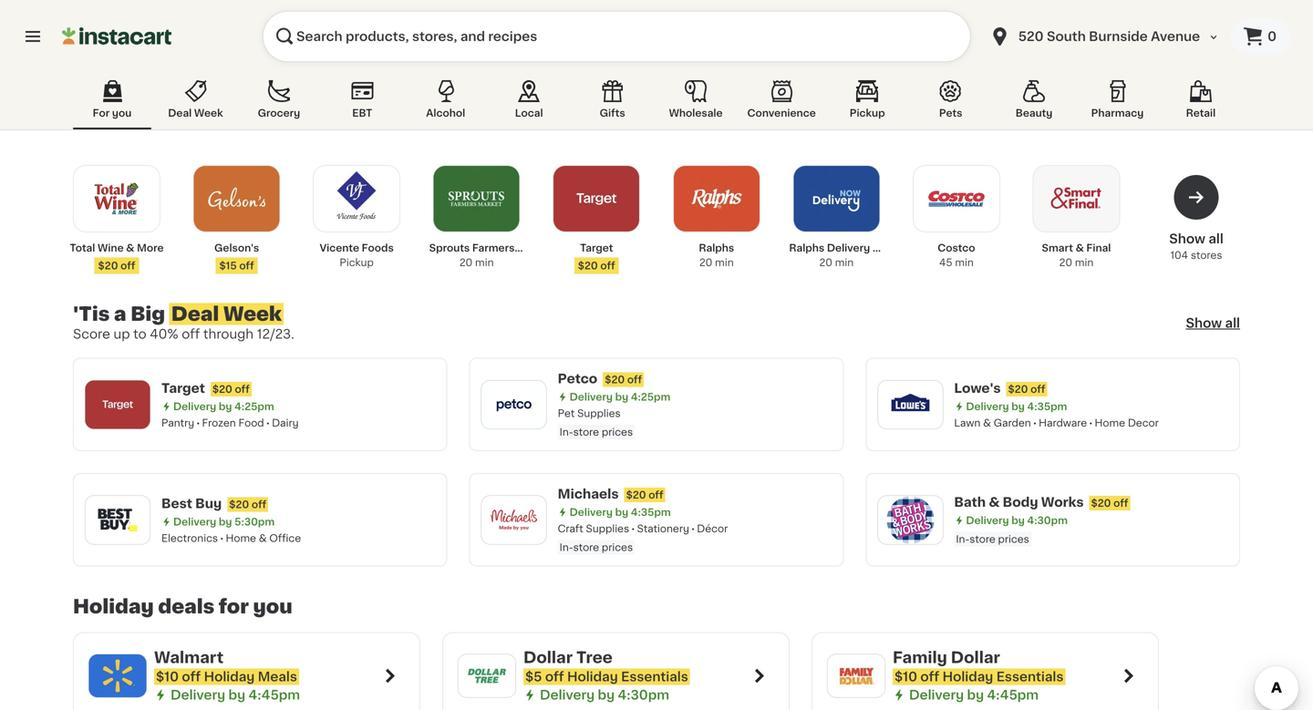 Task type: describe. For each thing, give the bounding box(es) containing it.
avenue
[[1152, 30, 1201, 43]]

off inside total wine & more $20 off
[[121, 261, 135, 271]]

electronics home & office
[[161, 534, 301, 544]]

lowe's $20 off
[[955, 382, 1046, 395]]

'tis
[[73, 305, 110, 324]]

through
[[203, 328, 254, 341]]

delivery by 4:35pm for michaels
[[570, 508, 671, 518]]

520
[[1019, 30, 1044, 43]]

delivery by 4:35pm for lowe's
[[966, 402, 1068, 412]]

smart
[[1042, 243, 1074, 253]]

target logo image
[[94, 381, 141, 429]]

4:25pm for petco
[[631, 392, 671, 402]]

foods
[[362, 243, 394, 253]]

all for show all 104 stores
[[1209, 233, 1224, 245]]

0 horizontal spatial delivery by 4:30pm
[[540, 689, 670, 702]]

in- inside pet supplies in-store prices
[[560, 427, 574, 437]]

pantry
[[161, 418, 194, 428]]

0
[[1268, 30, 1277, 43]]

$20 inside lowe's $20 off
[[1009, 384, 1029, 394]]

pets button
[[912, 77, 990, 130]]

petco
[[558, 373, 598, 385]]

hardware
[[1039, 418, 1088, 428]]

show for show all
[[1186, 317, 1223, 330]]

south
[[1047, 30, 1086, 43]]

instacart image
[[62, 26, 172, 47]]

20 for smart
[[1060, 258, 1073, 268]]

lawn & garden hardware home decor
[[955, 418, 1159, 428]]

delivery by 4:45pm for family dollar
[[910, 689, 1039, 702]]

prices inside pet supplies in-store prices
[[602, 427, 633, 437]]

4:45pm for walmart
[[249, 689, 300, 702]]

delivery down the $10 off holiday meals
[[171, 689, 225, 702]]

off down the family
[[921, 671, 940, 684]]

ralphs delivery now 20 min
[[789, 243, 896, 268]]

smart & final 20 min
[[1042, 243, 1112, 268]]

tree
[[577, 651, 613, 666]]

delivery down petco $20 off
[[570, 392, 613, 402]]

off down target "image"
[[601, 261, 616, 271]]

wholesale
[[669, 108, 723, 118]]

& for smart
[[1076, 243, 1085, 253]]

20 inside ralphs 20 min
[[700, 258, 713, 268]]

ralphs 20 min
[[699, 243, 735, 268]]

off inside petco $20 off
[[628, 375, 642, 385]]

$10 for walmart
[[156, 671, 179, 684]]

2 dollar from the left
[[951, 651, 1001, 666]]

costco
[[938, 243, 976, 253]]

family dollar
[[893, 651, 1001, 666]]

in-store prices
[[956, 535, 1030, 545]]

beauty button
[[995, 77, 1074, 130]]

shop categories tab list
[[73, 77, 1241, 130]]

lowe's logo image
[[887, 381, 935, 429]]

costco 45 min
[[938, 243, 976, 268]]

up
[[114, 328, 130, 341]]

stores
[[1191, 250, 1223, 260]]

delivery up pantry at bottom
[[173, 402, 216, 412]]

market
[[517, 243, 554, 253]]

office
[[270, 534, 301, 544]]

store down the bath
[[970, 535, 996, 545]]

convenience button
[[740, 77, 824, 130]]

holiday for walmart
[[204, 671, 255, 684]]

body
[[1003, 496, 1039, 509]]

delivery down michaels
[[570, 508, 613, 518]]

store inside craft supplies stationery décor in-store prices
[[574, 543, 599, 553]]

off inside 'tis a big deal week score up to 40% off through 12/23.
[[182, 328, 200, 341]]

total wine & more $20 off
[[70, 243, 164, 271]]

0 vertical spatial target $20 off
[[578, 243, 616, 271]]

$20 inside petco $20 off
[[605, 375, 625, 385]]

by for michaels
[[615, 508, 629, 518]]

burnside
[[1090, 30, 1148, 43]]

1 vertical spatial target $20 off
[[161, 382, 250, 395]]

supplies for petco
[[578, 409, 621, 419]]

pickup button
[[829, 77, 907, 130]]

delivery by 5:30pm
[[173, 517, 275, 527]]

ralphs for delivery
[[789, 243, 825, 253]]

4:35pm for michaels
[[631, 508, 671, 518]]

buy
[[195, 497, 222, 510]]

delivery by 4:25pm for target
[[173, 402, 274, 412]]

4:45pm for family dollar
[[988, 689, 1039, 702]]

grocery button
[[240, 77, 318, 130]]

prices down the body
[[999, 535, 1030, 545]]

petco logo image
[[491, 381, 538, 429]]

45
[[940, 258, 953, 268]]

20 for ralphs
[[820, 258, 833, 268]]

lowe's
[[955, 382, 1001, 395]]

all for show all
[[1226, 317, 1241, 330]]

$20 down target "image"
[[578, 261, 598, 271]]

pickup inside pickup 'button'
[[850, 108, 886, 118]]

holiday for family dollar
[[943, 671, 994, 684]]

$20 inside best buy $20 off
[[229, 500, 249, 510]]

& down 5:30pm at the left bottom of the page
[[259, 534, 267, 544]]

stationery
[[637, 524, 690, 534]]

by for petco
[[615, 392, 629, 402]]

by down $5 off holiday essentials
[[598, 689, 615, 702]]

family
[[893, 651, 948, 666]]

alcohol
[[426, 108, 465, 118]]

you inside for you 'button'
[[112, 108, 132, 118]]

electronics
[[161, 534, 218, 544]]

by for bath
[[1012, 516, 1025, 526]]

grocery
[[258, 108, 300, 118]]

sprouts farmers market 20 min
[[429, 243, 554, 268]]

pantry frozen food dairy
[[161, 418, 299, 428]]

for
[[93, 108, 110, 118]]

for you
[[93, 108, 132, 118]]

1 horizontal spatial delivery by 4:30pm
[[966, 516, 1068, 526]]

michaels $20 off
[[558, 488, 664, 501]]

ebt button
[[323, 77, 402, 130]]

off right the $5
[[545, 671, 564, 684]]

1 dollar from the left
[[524, 651, 573, 666]]

off inside best buy $20 off
[[252, 500, 267, 510]]

40%
[[150, 328, 179, 341]]

walmart
[[154, 651, 224, 666]]

deals
[[158, 598, 215, 617]]

family dollar logo image
[[836, 656, 878, 697]]

$10 off holiday essentials
[[895, 671, 1064, 684]]

show all 104 stores
[[1170, 233, 1224, 260]]

pet supplies in-store prices
[[558, 409, 633, 437]]

20 for sprouts
[[460, 258, 473, 268]]

in- down the bath
[[956, 535, 970, 545]]

gelson's $15 off
[[214, 243, 259, 271]]

gelson's
[[214, 243, 259, 253]]

$10 off holiday meals
[[156, 671, 297, 684]]

to
[[133, 328, 147, 341]]

convenience
[[748, 108, 816, 118]]

1 vertical spatial you
[[253, 598, 293, 617]]

ralphs delivery now image
[[806, 168, 868, 230]]

1 520 south burnside avenue button from the left
[[979, 11, 1232, 62]]

lawn
[[955, 418, 981, 428]]

deal week
[[168, 108, 223, 118]]

frozen
[[202, 418, 236, 428]]

$5 off holiday essentials
[[526, 671, 689, 684]]

delivery down the family dollar
[[910, 689, 964, 702]]

off inside 'gelson's $15 off'
[[239, 261, 254, 271]]

retail
[[1187, 108, 1216, 118]]

$20 inside bath & body works $20 off
[[1092, 499, 1112, 509]]

by for target
[[219, 402, 232, 412]]

gifts button
[[574, 77, 652, 130]]



Task type: vqa. For each thing, say whether or not it's contained in the screenshot.


Task type: locate. For each thing, give the bounding box(es) containing it.
essentials
[[621, 671, 689, 684], [997, 671, 1064, 684]]

1 essentials from the left
[[621, 671, 689, 684]]

$10 down walmart
[[156, 671, 179, 684]]

holiday down the family dollar
[[943, 671, 994, 684]]

dollar tree
[[524, 651, 613, 666]]

1 horizontal spatial 4:45pm
[[988, 689, 1039, 702]]

$20 inside michaels $20 off
[[626, 490, 646, 500]]

delivery up electronics
[[173, 517, 216, 527]]

holiday for dollar tree
[[567, 671, 618, 684]]

0 horizontal spatial $10
[[156, 671, 179, 684]]

0 button
[[1232, 18, 1292, 55]]

12/23.
[[257, 328, 295, 341]]

None search field
[[263, 11, 971, 62]]

Search field
[[263, 11, 971, 62]]

1 vertical spatial 4:35pm
[[631, 508, 671, 518]]

by for best
[[219, 517, 232, 527]]

0 vertical spatial all
[[1209, 233, 1224, 245]]

$10 for family dollar
[[895, 671, 918, 684]]

$10 down the family
[[895, 671, 918, 684]]

by down the $10 off holiday meals
[[229, 689, 245, 702]]

wine
[[98, 243, 124, 253]]

1 20 from the left
[[460, 258, 473, 268]]

dairy
[[272, 418, 299, 428]]

delivery down the lowe's
[[966, 402, 1010, 412]]

dollar up $10 off holiday essentials
[[951, 651, 1001, 666]]

essentials for dollar tree
[[621, 671, 689, 684]]

2 520 south burnside avenue button from the left
[[990, 11, 1221, 62]]

michaels logo image
[[491, 497, 538, 544]]

20 inside sprouts farmers market 20 min
[[460, 258, 473, 268]]

4 min from the left
[[956, 258, 974, 268]]

vicente
[[320, 243, 359, 253]]

1 horizontal spatial delivery by 4:35pm
[[966, 402, 1068, 412]]

all inside popup button
[[1226, 317, 1241, 330]]

$20
[[98, 261, 118, 271], [578, 261, 598, 271], [605, 375, 625, 385], [212, 384, 232, 394], [1009, 384, 1029, 394], [626, 490, 646, 500], [1092, 499, 1112, 509], [229, 500, 249, 510]]

off up lawn & garden hardware home decor
[[1031, 384, 1046, 394]]

4:45pm down $10 off holiday essentials
[[988, 689, 1039, 702]]

by up electronics home & office
[[219, 517, 232, 527]]

1 horizontal spatial essentials
[[997, 671, 1064, 684]]

1 horizontal spatial $10
[[895, 671, 918, 684]]

décor
[[697, 524, 728, 534]]

min for ralphs
[[835, 258, 854, 268]]

delivery by 4:30pm
[[966, 516, 1068, 526], [540, 689, 670, 702]]

holiday up walmart logo
[[73, 598, 154, 617]]

in- inside craft supplies stationery décor in-store prices
[[560, 543, 574, 553]]

final
[[1087, 243, 1112, 253]]

ralphs down 'ralphs delivery now' image on the top of the page
[[789, 243, 825, 253]]

min for smart
[[1076, 258, 1094, 268]]

delivery inside ralphs delivery now 20 min
[[827, 243, 871, 253]]

essentials for family dollar
[[997, 671, 1064, 684]]

1 horizontal spatial delivery by 4:25pm
[[570, 392, 671, 402]]

20 down ralphs image
[[700, 258, 713, 268]]

all inside show all 104 stores
[[1209, 233, 1224, 245]]

delivery by 4:45pm down the $10 off holiday meals
[[171, 689, 300, 702]]

off up food
[[235, 384, 250, 394]]

2 ralphs from the left
[[789, 243, 825, 253]]

0 horizontal spatial home
[[226, 534, 256, 544]]

1 vertical spatial delivery by 4:35pm
[[570, 508, 671, 518]]

prices
[[602, 427, 633, 437], [999, 535, 1030, 545], [602, 543, 633, 553]]

4:30pm down $5 off holiday essentials
[[618, 689, 670, 702]]

0 vertical spatial show
[[1170, 233, 1206, 245]]

0 vertical spatial 4:30pm
[[1028, 516, 1068, 526]]

big
[[131, 305, 165, 324]]

4:35pm up lawn & garden hardware home decor
[[1028, 402, 1068, 412]]

ralphs down ralphs image
[[699, 243, 735, 253]]

min down "final"
[[1076, 258, 1094, 268]]

tab panel
[[64, 160, 1250, 711]]

min inside sprouts farmers market 20 min
[[475, 258, 494, 268]]

0 horizontal spatial all
[[1209, 233, 1224, 245]]

$10
[[156, 671, 179, 684], [895, 671, 918, 684]]

'tis a big deal week score up to 40% off through 12/23.
[[73, 305, 295, 341]]

delivery by 4:45pm down $10 off holiday essentials
[[910, 689, 1039, 702]]

4:35pm up stationery
[[631, 508, 671, 518]]

1 horizontal spatial ralphs
[[789, 243, 825, 253]]

off inside lowe's $20 off
[[1031, 384, 1046, 394]]

score
[[73, 328, 110, 341]]

1 vertical spatial supplies
[[586, 524, 630, 534]]

1 horizontal spatial delivery by 4:45pm
[[910, 689, 1039, 702]]

0 horizontal spatial essentials
[[621, 671, 689, 684]]

1 vertical spatial deal
[[171, 305, 219, 324]]

ralphs inside ralphs delivery now 20 min
[[789, 243, 825, 253]]

min down 'ralphs delivery now' image on the top of the page
[[835, 258, 854, 268]]

min
[[475, 258, 494, 268], [715, 258, 734, 268], [835, 258, 854, 268], [956, 258, 974, 268], [1076, 258, 1094, 268]]

by down michaels $20 off
[[615, 508, 629, 518]]

1 ralphs from the left
[[699, 243, 735, 253]]

$20 down wine
[[98, 261, 118, 271]]

1 min from the left
[[475, 258, 494, 268]]

local
[[515, 108, 543, 118]]

week inside 'tis a big deal week score up to 40% off through 12/23.
[[223, 305, 282, 324]]

vicente foods pickup
[[320, 243, 394, 268]]

0 horizontal spatial 4:45pm
[[249, 689, 300, 702]]

ralphs image
[[686, 168, 748, 230]]

total
[[70, 243, 95, 253]]

works
[[1042, 496, 1084, 509]]

by down the body
[[1012, 516, 1025, 526]]

4:30pm down bath & body works $20 off
[[1028, 516, 1068, 526]]

pharmacy button
[[1079, 77, 1157, 130]]

0 vertical spatial 4:35pm
[[1028, 402, 1068, 412]]

michaels
[[558, 488, 619, 501]]

show inside show all 104 stores
[[1170, 233, 1206, 245]]

2 essentials from the left
[[997, 671, 1064, 684]]

4:30pm
[[1028, 516, 1068, 526], [618, 689, 670, 702]]

1 horizontal spatial all
[[1226, 317, 1241, 330]]

$20 up stationery
[[626, 490, 646, 500]]

walmart logo image
[[97, 656, 139, 697]]

now
[[873, 243, 896, 253]]

store down craft
[[574, 543, 599, 553]]

alcohol button
[[407, 77, 485, 130]]

prices inside craft supplies stationery décor in-store prices
[[602, 543, 633, 553]]

$20 inside total wine & more $20 off
[[98, 261, 118, 271]]

dollar tree logo image
[[466, 656, 508, 697]]

& inside the smart & final 20 min
[[1076, 243, 1085, 253]]

ebt
[[352, 108, 373, 118]]

$20 up garden
[[1009, 384, 1029, 394]]

by down $10 off holiday essentials
[[968, 689, 985, 702]]

week inside deal week button
[[194, 108, 223, 118]]

you right the for
[[253, 598, 293, 617]]

0 vertical spatial pickup
[[850, 108, 886, 118]]

supplies inside craft supplies stationery décor in-store prices
[[586, 524, 630, 534]]

3 min from the left
[[835, 258, 854, 268]]

min down 'costco'
[[956, 258, 974, 268]]

104
[[1171, 250, 1189, 260]]

show up the 104
[[1170, 233, 1206, 245]]

20 down 'smart'
[[1060, 258, 1073, 268]]

min inside costco 45 min
[[956, 258, 974, 268]]

0 vertical spatial delivery by 4:30pm
[[966, 516, 1068, 526]]

2 $10 from the left
[[895, 671, 918, 684]]

1 horizontal spatial home
[[1095, 418, 1126, 428]]

$20 right petco
[[605, 375, 625, 385]]

0 vertical spatial week
[[194, 108, 223, 118]]

2 20 from the left
[[700, 258, 713, 268]]

& right lawn
[[984, 418, 992, 428]]

vicente foods image
[[326, 168, 388, 230]]

pet
[[558, 409, 575, 419]]

1 vertical spatial home
[[226, 534, 256, 544]]

by
[[615, 392, 629, 402], [219, 402, 232, 412], [1012, 402, 1025, 412], [615, 508, 629, 518], [1012, 516, 1025, 526], [219, 517, 232, 527], [229, 689, 245, 702], [598, 689, 615, 702], [968, 689, 985, 702]]

1 horizontal spatial pickup
[[850, 108, 886, 118]]

delivery by 4:35pm down michaels $20 off
[[570, 508, 671, 518]]

off inside michaels $20 off
[[649, 490, 664, 500]]

min inside ralphs 20 min
[[715, 258, 734, 268]]

4:45pm down meals at the bottom of page
[[249, 689, 300, 702]]

$5
[[526, 671, 542, 684]]

min down ralphs image
[[715, 258, 734, 268]]

1 horizontal spatial you
[[253, 598, 293, 617]]

1 vertical spatial all
[[1226, 317, 1241, 330]]

& left "final"
[[1076, 243, 1085, 253]]

min inside the smart & final 20 min
[[1076, 258, 1094, 268]]

0 horizontal spatial ralphs
[[699, 243, 735, 253]]

pickup
[[850, 108, 886, 118], [340, 258, 374, 268]]

target $20 off up 'frozen'
[[161, 382, 250, 395]]

off down wine
[[121, 261, 135, 271]]

petco $20 off
[[558, 373, 642, 385]]

delivery left now
[[827, 243, 871, 253]]

ralphs for 20
[[699, 243, 735, 253]]

pickup left pets
[[850, 108, 886, 118]]

pickup inside vicente foods pickup
[[340, 258, 374, 268]]

4 20 from the left
[[1060, 258, 1073, 268]]

in-
[[560, 427, 574, 437], [956, 535, 970, 545], [560, 543, 574, 553]]

craft supplies stationery décor in-store prices
[[558, 524, 728, 553]]

pickup down vicente at the top of page
[[340, 258, 374, 268]]

& right the bath
[[989, 496, 1000, 509]]

garden
[[994, 418, 1032, 428]]

home down 5:30pm at the left bottom of the page
[[226, 534, 256, 544]]

sprouts farmers market image
[[446, 168, 508, 230]]

off right $15
[[239, 261, 254, 271]]

week up the 12/23.
[[223, 305, 282, 324]]

decor
[[1128, 418, 1159, 428]]

gifts
[[600, 108, 626, 118]]

show for show all 104 stores
[[1170, 233, 1206, 245]]

2 min from the left
[[715, 258, 734, 268]]

4:25pm up food
[[235, 402, 274, 412]]

5 min from the left
[[1076, 258, 1094, 268]]

$20 up 'frozen'
[[212, 384, 232, 394]]

off up stationery
[[649, 490, 664, 500]]

off right 40%
[[182, 328, 200, 341]]

0 horizontal spatial dollar
[[524, 651, 573, 666]]

in- down pet
[[560, 427, 574, 437]]

delivery by 4:25pm for petco
[[570, 392, 671, 402]]

pets
[[940, 108, 963, 118]]

delivery by 4:30pm down the body
[[966, 516, 1068, 526]]

store down pet
[[574, 427, 599, 437]]

delivery by 4:30pm down $5 off holiday essentials
[[540, 689, 670, 702]]

target down target "image"
[[580, 243, 613, 253]]

home left decor
[[1095, 418, 1126, 428]]

by up garden
[[1012, 402, 1025, 412]]

beauty
[[1016, 108, 1053, 118]]

2 4:45pm from the left
[[988, 689, 1039, 702]]

target image
[[566, 168, 628, 230]]

gelson's image
[[206, 168, 268, 230]]

4:35pm for lowe's
[[1028, 402, 1068, 412]]

0 horizontal spatial you
[[112, 108, 132, 118]]

3 20 from the left
[[820, 258, 833, 268]]

delivery down dollar tree
[[540, 689, 595, 702]]

you right for
[[112, 108, 132, 118]]

min inside ralphs delivery now 20 min
[[835, 258, 854, 268]]

off up 5:30pm at the left bottom of the page
[[252, 500, 267, 510]]

target up pantry at bottom
[[161, 382, 205, 395]]

off down walmart
[[182, 671, 201, 684]]

holiday deals for you
[[73, 598, 293, 617]]

meals
[[258, 671, 297, 684]]

off inside bath & body works $20 off
[[1114, 499, 1129, 509]]

1 vertical spatial target
[[161, 382, 205, 395]]

best
[[161, 497, 192, 510]]

deal up 40%
[[171, 305, 219, 324]]

pharmacy
[[1092, 108, 1144, 118]]

bath
[[955, 496, 986, 509]]

a
[[114, 305, 126, 324]]

5:30pm
[[235, 517, 275, 527]]

off right works
[[1114, 499, 1129, 509]]

1 horizontal spatial dollar
[[951, 651, 1001, 666]]

0 horizontal spatial delivery by 4:25pm
[[173, 402, 274, 412]]

prices down michaels $20 off
[[602, 543, 633, 553]]

0 vertical spatial delivery by 4:35pm
[[966, 402, 1068, 412]]

1 delivery by 4:45pm from the left
[[171, 689, 300, 702]]

supplies for michaels
[[586, 524, 630, 534]]

best buy $20 off
[[161, 497, 267, 510]]

& inside total wine & more $20 off
[[126, 243, 135, 253]]

sprouts
[[429, 243, 470, 253]]

ralphs
[[699, 243, 735, 253], [789, 243, 825, 253]]

20 inside ralphs delivery now 20 min
[[820, 258, 833, 268]]

local button
[[490, 77, 569, 130]]

bath & body works logo image
[[887, 497, 935, 544]]

delivery by 4:35pm up garden
[[966, 402, 1068, 412]]

1 horizontal spatial 4:30pm
[[1028, 516, 1068, 526]]

0 horizontal spatial 4:30pm
[[618, 689, 670, 702]]

& right wine
[[126, 243, 135, 253]]

0 horizontal spatial pickup
[[340, 258, 374, 268]]

0 vertical spatial you
[[112, 108, 132, 118]]

& for bath
[[989, 496, 1000, 509]]

1 horizontal spatial target $20 off
[[578, 243, 616, 271]]

$15
[[219, 261, 237, 271]]

wholesale button
[[657, 77, 735, 130]]

craft
[[558, 524, 584, 534]]

0 horizontal spatial target
[[161, 382, 205, 395]]

1 horizontal spatial 4:35pm
[[1028, 402, 1068, 412]]

0 horizontal spatial 4:25pm
[[235, 402, 274, 412]]

store inside pet supplies in-store prices
[[574, 427, 599, 437]]

0 horizontal spatial 4:35pm
[[631, 508, 671, 518]]

holiday down walmart
[[204, 671, 255, 684]]

you
[[112, 108, 132, 118], [253, 598, 293, 617]]

1 vertical spatial 4:30pm
[[618, 689, 670, 702]]

1 $10 from the left
[[156, 671, 179, 684]]

4:25pm down petco $20 off
[[631, 392, 671, 402]]

min for sprouts
[[475, 258, 494, 268]]

for
[[219, 598, 249, 617]]

by down petco $20 off
[[615, 392, 629, 402]]

target
[[580, 243, 613, 253], [161, 382, 205, 395]]

delivery by 4:25pm down petco $20 off
[[570, 392, 671, 402]]

smart & final image
[[1046, 168, 1108, 230]]

20 down sprouts on the left of page
[[460, 258, 473, 268]]

best buy logo image
[[94, 497, 141, 544]]

retail button
[[1162, 77, 1241, 130]]

delivery by 4:35pm
[[966, 402, 1068, 412], [570, 508, 671, 518]]

20
[[460, 258, 473, 268], [700, 258, 713, 268], [820, 258, 833, 268], [1060, 258, 1073, 268]]

delivery
[[827, 243, 871, 253], [570, 392, 613, 402], [173, 402, 216, 412], [966, 402, 1010, 412], [570, 508, 613, 518], [966, 516, 1010, 526], [173, 517, 216, 527], [171, 689, 225, 702], [540, 689, 595, 702], [910, 689, 964, 702]]

0 vertical spatial home
[[1095, 418, 1126, 428]]

show inside popup button
[[1186, 317, 1223, 330]]

1 vertical spatial pickup
[[340, 258, 374, 268]]

1 4:45pm from the left
[[249, 689, 300, 702]]

off right petco
[[628, 375, 642, 385]]

deal inside 'tis a big deal week score up to 40% off through 12/23.
[[171, 305, 219, 324]]

store
[[574, 427, 599, 437], [970, 535, 996, 545], [574, 543, 599, 553]]

$20 up "delivery by 5:30pm"
[[229, 500, 249, 510]]

4:35pm
[[1028, 402, 1068, 412], [631, 508, 671, 518]]

0 horizontal spatial delivery by 4:35pm
[[570, 508, 671, 518]]

0 horizontal spatial delivery by 4:45pm
[[171, 689, 300, 702]]

20 inside the smart & final 20 min
[[1060, 258, 1073, 268]]

0 horizontal spatial target $20 off
[[161, 382, 250, 395]]

supplies inside pet supplies in-store prices
[[578, 409, 621, 419]]

total wine & more image
[[86, 168, 148, 230]]

1 vertical spatial delivery by 4:30pm
[[540, 689, 670, 702]]

by for lowe's
[[1012, 402, 1025, 412]]

delivery by 4:45pm for walmart
[[171, 689, 300, 702]]

deal
[[168, 108, 192, 118], [171, 305, 219, 324]]

delivery by 4:25pm up 'frozen'
[[173, 402, 274, 412]]

in- down craft
[[560, 543, 574, 553]]

show
[[1170, 233, 1206, 245], [1186, 317, 1223, 330]]

deal inside button
[[168, 108, 192, 118]]

0 vertical spatial supplies
[[578, 409, 621, 419]]

& for lawn
[[984, 418, 992, 428]]

0 vertical spatial target
[[580, 243, 613, 253]]

dollar up the $5
[[524, 651, 573, 666]]

target $20 off down target "image"
[[578, 243, 616, 271]]

4:25pm for target
[[235, 402, 274, 412]]

tab panel containing 'tis a big
[[64, 160, 1250, 711]]

holiday down tree
[[567, 671, 618, 684]]

1 horizontal spatial target
[[580, 243, 613, 253]]

supplies right pet
[[578, 409, 621, 419]]

1 horizontal spatial 4:25pm
[[631, 392, 671, 402]]

0 vertical spatial deal
[[168, 108, 192, 118]]

by up pantry frozen food dairy
[[219, 402, 232, 412]]

bath & body works $20 off
[[955, 496, 1129, 509]]

520 south burnside avenue button
[[979, 11, 1232, 62], [990, 11, 1221, 62]]

show all
[[1186, 317, 1241, 330]]

2 delivery by 4:45pm from the left
[[910, 689, 1039, 702]]

delivery by 4:25pm
[[570, 392, 671, 402], [173, 402, 274, 412]]

delivery up in-store prices
[[966, 516, 1010, 526]]

1 vertical spatial week
[[223, 305, 282, 324]]

prices down petco $20 off
[[602, 427, 633, 437]]

20 down 'ralphs delivery now' image on the top of the page
[[820, 258, 833, 268]]

$20 right works
[[1092, 499, 1112, 509]]

costco image
[[926, 168, 988, 230]]

1 vertical spatial show
[[1186, 317, 1223, 330]]

min down the farmers
[[475, 258, 494, 268]]



